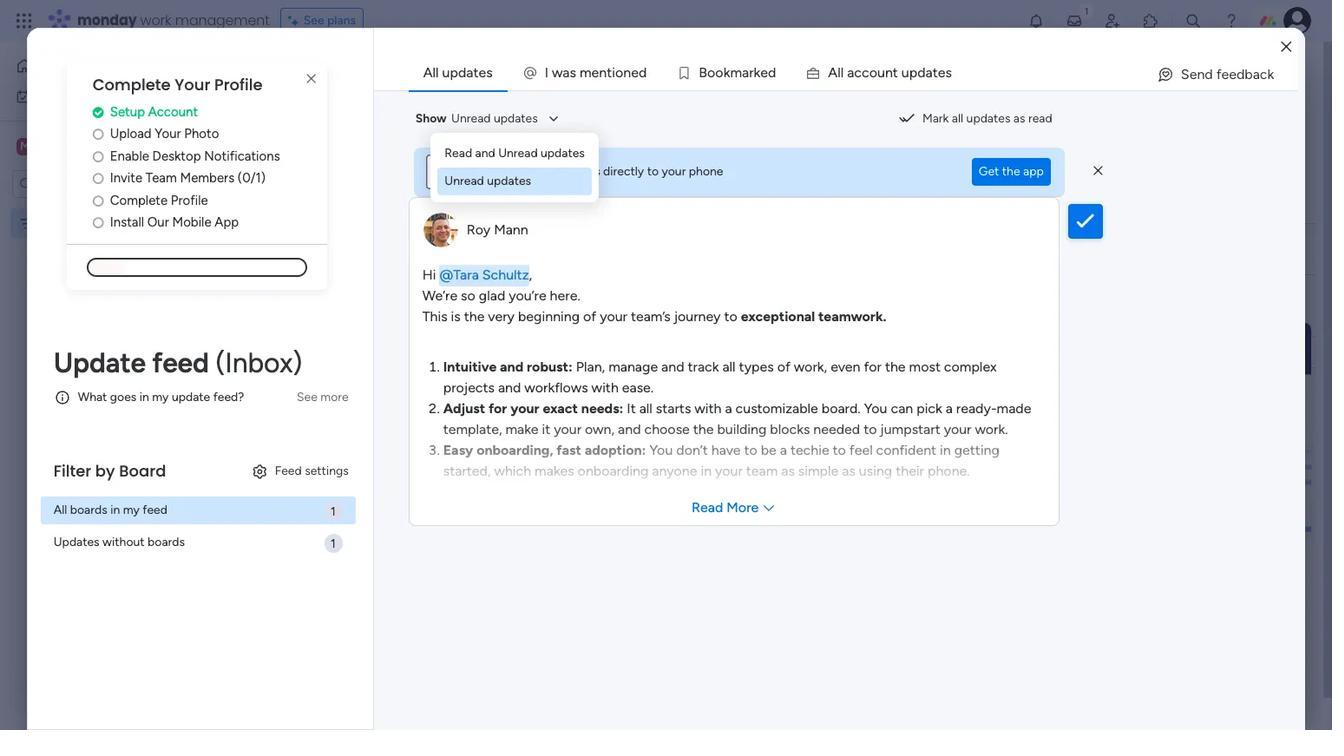 Task type: vqa. For each thing, say whether or not it's contained in the screenshot.
the work corresponding to monday
yes



Task type: describe. For each thing, give the bounding box(es) containing it.
tab list containing all updates
[[409, 56, 1299, 90]]

filter button
[[530, 168, 612, 195]]

to right directly
[[647, 164, 659, 179]]

3 e from the left
[[761, 64, 768, 81]]

1 horizontal spatial loplol
[[264, 55, 338, 94]]

mann
[[494, 221, 528, 237]]

directly
[[603, 164, 644, 179]]

can
[[891, 400, 913, 416]]

updates inside button
[[967, 111, 1011, 126]]

adjust for your exact needs:
[[443, 400, 624, 416]]

makes
[[535, 462, 574, 479]]

without
[[103, 535, 145, 550]]

as inside mark all updates as read button
[[1014, 111, 1026, 126]]

b
[[699, 64, 708, 81]]

team's
[[631, 308, 671, 324]]

schultz
[[482, 266, 529, 283]]

update
[[54, 346, 146, 379]]

2 u from the left
[[902, 64, 910, 81]]

to down needed at the bottom right of page
[[833, 441, 846, 458]]

a l l a c c o u n t u p d a t e s
[[828, 64, 952, 81]]

main table button
[[263, 122, 361, 149]]

0 vertical spatial feed
[[152, 346, 209, 379]]

loplol inside the loplol list box
[[41, 216, 70, 230]]

feed settings
[[275, 463, 349, 478]]

read for read and unread updates
[[445, 146, 472, 161]]

mark all updates as read
[[923, 111, 1053, 126]]

next
[[299, 307, 334, 329]]

circle o image for install
[[93, 216, 104, 229]]

enable desktop notifications
[[110, 148, 280, 164]]

projects
[[443, 379, 495, 395]]

get the app
[[979, 164, 1044, 178]]

complete for complete your profile
[[93, 74, 171, 95]]

see plans button
[[280, 8, 364, 34]]

see more
[[297, 390, 349, 404]]

the inside it all starts with a customizable board. you can pick a ready-made template, make it your own, and choose the building blocks needed to jumpstart your work.
[[693, 421, 714, 437]]

in up "phone."
[[940, 441, 951, 458]]

mobile
[[172, 215, 211, 230]]

invite / 1
[[1209, 67, 1255, 82]]

app
[[1024, 164, 1044, 178]]

d for i w a s m e n t i o n e d
[[639, 64, 647, 81]]

v2 search image
[[375, 172, 388, 191]]

feed settings button
[[244, 457, 356, 485]]

plans
[[327, 13, 356, 28]]

blocks
[[770, 421, 810, 437]]

by
[[95, 460, 115, 482]]

plan, manage and track all types of work, even for the most complex projects and workflows with ease.
[[443, 358, 997, 395]]

1 t from the left
[[607, 64, 612, 81]]

complete profile link
[[93, 191, 327, 210]]

their
[[896, 462, 925, 479]]

status element
[[728, 342, 774, 362]]

Search in workspace field
[[36, 174, 145, 194]]

account
[[148, 104, 198, 120]]

of left where
[[661, 96, 672, 111]]

m for e
[[580, 64, 592, 81]]

circle o image for upload
[[93, 128, 104, 141]]

new
[[270, 174, 295, 188]]

3 o from the left
[[716, 64, 724, 81]]

to left 'be' on the bottom
[[744, 441, 758, 458]]

all for all boards in my feed
[[54, 503, 67, 518]]

updates down read and unread updates at top left
[[487, 174, 531, 188]]

monday work management
[[77, 10, 270, 30]]

getting
[[955, 441, 1000, 458]]

home button
[[10, 52, 187, 80]]

using
[[859, 462, 893, 479]]

a up project
[[742, 64, 749, 81]]

teamwork.
[[819, 308, 887, 324]]

add
[[297, 467, 319, 482]]

1 horizontal spatial as
[[842, 462, 856, 479]]

most
[[909, 358, 941, 375]]

(0/1)
[[238, 170, 266, 186]]

feedback
[[1217, 66, 1275, 82]]

add view image
[[371, 129, 378, 142]]

assign
[[421, 96, 458, 111]]

in right goes
[[140, 390, 149, 405]]

and up receive
[[475, 146, 495, 161]]

for inside plan, manage and track all types of work, even for the most complex projects and workflows with ease.
[[864, 358, 882, 375]]

workspace image
[[16, 137, 34, 156]]

week for this week
[[335, 228, 377, 250]]

a inside you don't have to be a techie to feel confident in getting started, which makes onboarding anyone in your team as simple as using their phone.
[[780, 441, 787, 458]]

more for read more
[[727, 499, 759, 515]]

updates up owners,
[[442, 64, 493, 81]]

of inside hi @tara schultz , we're so glad you're here. this is the very beginning of your team's journey to exceptional teamwork.
[[583, 308, 597, 324]]

lottie animation element
[[982, 323, 1312, 541]]

setup account
[[110, 104, 198, 120]]

hide
[[712, 174, 737, 189]]

install our mobile app
[[110, 215, 239, 230]]

1 for all boards in my feed
[[331, 504, 336, 519]]

new task button
[[263, 168, 329, 195]]

2 vertical spatial unread
[[445, 174, 484, 188]]

you inside you don't have to be a techie to feel confident in getting started, which makes onboarding anyone in your team as simple as using their phone.
[[650, 441, 673, 458]]

dapulse x slim image
[[301, 69, 322, 89]]

to inside hi @tara schultz , we're so glad you're here. this is the very beginning of your team's journey to exceptional teamwork.
[[724, 308, 738, 324]]

3 n from the left
[[885, 64, 893, 81]]

invite for invite / 1
[[1209, 67, 1240, 82]]

workspace selection element
[[16, 136, 145, 158]]

dapulse x slim image
[[1094, 163, 1103, 178]]

install
[[110, 215, 144, 230]]

your up make
[[511, 400, 540, 416]]

feed
[[275, 463, 302, 478]]

search everything image
[[1185, 12, 1202, 30]]

updates without boards
[[54, 535, 185, 550]]

m
[[20, 138, 30, 153]]

notifications image
[[1028, 12, 1045, 30]]

unread updates
[[445, 174, 531, 188]]

inbox image
[[1066, 12, 1083, 30]]

complex
[[944, 358, 997, 375]]

your down read and unread updates at top left
[[505, 164, 529, 179]]

my for feed
[[123, 503, 140, 518]]

1 vertical spatial profile
[[171, 193, 208, 208]]

you don't have to be a techie to feel confident in getting started, which makes onboarding anyone in your team as simple as using their phone.
[[443, 441, 1000, 479]]

it
[[542, 421, 551, 437]]

1 o from the left
[[615, 64, 624, 81]]

feed?
[[213, 390, 244, 405]]

choose
[[645, 421, 690, 437]]

the inside button
[[1002, 164, 1021, 178]]

person
[[477, 174, 514, 189]]

circle o image for invite
[[93, 172, 104, 185]]

update
[[172, 390, 210, 405]]

0 vertical spatial profile
[[214, 74, 263, 95]]

invite members image
[[1104, 12, 1122, 30]]

manage any type of project. assign owners, set timelines and keep track of where your project stands.
[[266, 96, 820, 111]]

journey
[[674, 308, 721, 324]]

see for see plans
[[304, 13, 324, 28]]

filter for filter
[[558, 174, 585, 189]]

what
[[78, 390, 107, 405]]

this inside hi @tara schultz , we're so glad you're here. this is the very beginning of your team's journey to exceptional teamwork.
[[423, 308, 448, 324]]

a right pick
[[946, 400, 953, 416]]

project
[[739, 96, 778, 111]]

set
[[506, 96, 523, 111]]

intuitive
[[443, 358, 497, 375]]

a right the i
[[563, 64, 570, 81]]

update feed (inbox)
[[54, 346, 302, 379]]

intuitive and robust:
[[443, 358, 573, 375]]

and inside it all starts with a customizable board. you can pick a ready-made template, make it your own, and choose the building blocks needed to jumpstart your work.
[[618, 421, 641, 437]]

0 horizontal spatial as
[[782, 462, 795, 479]]

main for main table
[[290, 128, 316, 142]]

loplol list box
[[0, 205, 221, 472]]

new
[[322, 467, 345, 482]]

all for updates
[[952, 111, 964, 126]]

updates up read and unread updates at top left
[[494, 111, 538, 126]]

monday
[[77, 10, 137, 30]]

,
[[529, 266, 532, 283]]

group
[[348, 467, 380, 482]]

phone
[[689, 164, 724, 179]]

hide button
[[684, 168, 748, 195]]

updates up the notifications
[[541, 146, 585, 161]]

1 horizontal spatial boards
[[148, 535, 185, 550]]

manage
[[609, 358, 658, 375]]

needed
[[814, 421, 860, 437]]

techie
[[791, 441, 830, 458]]

and right manage
[[662, 358, 685, 375]]

2 e from the left
[[631, 64, 639, 81]]

filter for filter by board
[[54, 460, 91, 482]]

2 n from the left
[[624, 64, 631, 81]]

it all starts with a customizable board. you can pick a ready-made template, make it your own, and choose the building blocks needed to jumpstart your work.
[[443, 400, 1032, 437]]

upload your photo
[[110, 126, 219, 142]]

see more
[[792, 95, 844, 110]]

1 image
[[1079, 1, 1095, 20]]

d for a l l a c c o u n t u p d a t e s
[[918, 64, 926, 81]]

all for starts
[[640, 400, 653, 416]]

circle o image for complete
[[93, 194, 104, 207]]

you're
[[509, 287, 547, 303]]

all boards in my feed
[[54, 503, 167, 518]]

2 d from the left
[[768, 64, 776, 81]]

see plans
[[304, 13, 356, 28]]

the inside hi @tara schultz , we're so glad you're here. this is the very beginning of your team's journey to exceptional teamwork.
[[464, 308, 485, 324]]



Task type: locate. For each thing, give the bounding box(es) containing it.
complete your profile
[[93, 74, 263, 95]]

add new group button
[[265, 461, 388, 489]]

and down the intuitive and robust:
[[498, 379, 521, 395]]

0 horizontal spatial my
[[123, 503, 140, 518]]

0 horizontal spatial k
[[724, 64, 730, 81]]

1 horizontal spatial my
[[152, 390, 169, 405]]

o left p
[[870, 64, 878, 81]]

onboarding,
[[477, 441, 553, 458]]

receive your notifications directly to your phone
[[459, 164, 724, 179]]

more for see more
[[815, 95, 844, 110]]

2 horizontal spatial t
[[933, 64, 938, 81]]

1 c from the left
[[855, 64, 862, 81]]

0 horizontal spatial boards
[[70, 503, 107, 518]]

all up updates
[[54, 503, 67, 518]]

u left p
[[878, 64, 885, 81]]

beginning
[[518, 308, 580, 324]]

1 k from the left
[[724, 64, 730, 81]]

0 vertical spatial circle o image
[[93, 194, 104, 207]]

building
[[717, 421, 767, 437]]

filter inside filter popup button
[[558, 174, 585, 189]]

a right 'be' on the bottom
[[780, 441, 787, 458]]

sort button
[[617, 168, 679, 195]]

k right b
[[724, 64, 730, 81]]

send feedback
[[1181, 66, 1275, 82]]

work.
[[975, 421, 1008, 437]]

in
[[140, 390, 149, 405], [940, 441, 951, 458], [701, 462, 712, 479], [110, 503, 120, 518]]

2 o from the left
[[708, 64, 716, 81]]

0 horizontal spatial read
[[445, 146, 472, 161]]

more
[[815, 95, 844, 110], [727, 499, 759, 515]]

0 horizontal spatial main
[[40, 138, 70, 154]]

1 circle o image from the top
[[93, 128, 104, 141]]

t up keep
[[607, 64, 612, 81]]

adjust
[[443, 400, 485, 416]]

1 horizontal spatial track
[[688, 358, 719, 375]]

your for photo
[[155, 126, 181, 142]]

0 vertical spatial see
[[304, 13, 324, 28]]

complete up setup
[[93, 74, 171, 95]]

0 vertical spatial my
[[152, 390, 169, 405]]

so
[[461, 287, 476, 303]]

my up without
[[123, 503, 140, 518]]

1 s from the left
[[570, 64, 576, 81]]

management
[[175, 10, 270, 30]]

o up where
[[708, 64, 716, 81]]

feel
[[850, 441, 873, 458]]

2 s from the left
[[946, 64, 952, 81]]

circle o image up search in workspace "field" at the top left of page
[[93, 150, 104, 163]]

0 vertical spatial for
[[864, 358, 882, 375]]

board.
[[822, 400, 861, 416]]

mark
[[923, 111, 949, 126]]

see inside see more link
[[792, 95, 812, 110]]

n left p
[[885, 64, 893, 81]]

1 right the /
[[1250, 67, 1255, 82]]

loplol down search in workspace "field" at the top left of page
[[41, 216, 70, 230]]

0 vertical spatial circle o image
[[93, 128, 104, 141]]

roy
[[467, 221, 491, 237]]

close image
[[1282, 40, 1292, 53]]

1 horizontal spatial profile
[[214, 74, 263, 95]]

1 vertical spatial boards
[[148, 535, 185, 550]]

circle o image down check circle image
[[93, 128, 104, 141]]

0 horizontal spatial profile
[[171, 193, 208, 208]]

to up "feel"
[[864, 421, 877, 437]]

in up updates without boards
[[110, 503, 120, 518]]

what goes in my update feed?
[[78, 390, 244, 405]]

1 vertical spatial circle o image
[[93, 150, 104, 163]]

1 vertical spatial read
[[692, 499, 723, 515]]

all up 'assign' at the top left of page
[[423, 64, 439, 81]]

1 vertical spatial more
[[727, 499, 759, 515]]

notifications
[[532, 164, 600, 179]]

main workspace
[[40, 138, 142, 154]]

this week
[[299, 228, 377, 250]]

1 vertical spatial for
[[489, 400, 507, 416]]

of right "beginning"
[[583, 308, 597, 324]]

work for my
[[58, 88, 84, 103]]

work for monday
[[140, 10, 171, 30]]

2 t from the left
[[893, 64, 898, 81]]

work inside button
[[58, 88, 84, 103]]

1 n from the left
[[599, 64, 607, 81]]

1 horizontal spatial more
[[815, 95, 844, 110]]

complete
[[93, 74, 171, 95], [110, 193, 168, 208]]

your up fast
[[554, 421, 582, 437]]

Search field
[[388, 169, 440, 194]]

circle o image inside complete profile link
[[93, 194, 104, 207]]

w
[[552, 64, 563, 81]]

1 horizontal spatial read
[[692, 499, 723, 515]]

week for next week
[[338, 307, 379, 329]]

main inside button
[[290, 128, 316, 142]]

e right the i
[[631, 64, 639, 81]]

work right my
[[58, 88, 84, 103]]

in down the don't
[[701, 462, 712, 479]]

tara schultz image
[[1284, 7, 1312, 35]]

owners,
[[461, 96, 503, 111]]

1 horizontal spatial k
[[754, 64, 761, 81]]

invite
[[1209, 67, 1240, 82], [110, 170, 142, 186]]

your left team's
[[600, 308, 628, 324]]

loplol field
[[260, 55, 342, 94]]

confident
[[876, 441, 937, 458]]

1 horizontal spatial filter
[[558, 174, 585, 189]]

enable
[[110, 148, 149, 164]]

see left more
[[297, 390, 318, 404]]

e right r
[[761, 64, 768, 81]]

check circle image
[[93, 106, 104, 119]]

of right 'type' at left
[[362, 96, 373, 111]]

0 vertical spatial filter
[[558, 174, 585, 189]]

k
[[724, 64, 730, 81], [754, 64, 761, 81]]

1 horizontal spatial for
[[864, 358, 882, 375]]

1 horizontal spatial you
[[864, 400, 888, 416]]

main right workspace image
[[40, 138, 70, 154]]

your inside you don't have to be a techie to feel confident in getting started, which makes onboarding anyone in your team as simple as using their phone.
[[715, 462, 743, 479]]

the right the is at the top left of the page
[[464, 308, 485, 324]]

1 m from the left
[[580, 64, 592, 81]]

2 circle o image from the top
[[93, 216, 104, 229]]

m
[[580, 64, 592, 81], [730, 64, 742, 81]]

setup account link
[[93, 102, 327, 122]]

all right mark
[[952, 111, 964, 126]]

you inside it all starts with a customizable board. you can pick a ready-made template, make it your own, and choose the building blocks needed to jumpstart your work.
[[864, 400, 888, 416]]

0 horizontal spatial loplol
[[41, 216, 70, 230]]

my work button
[[10, 82, 187, 110]]

0 horizontal spatial n
[[599, 64, 607, 81]]

2 vertical spatial 1
[[331, 536, 336, 551]]

read inside button
[[692, 499, 723, 515]]

Next week field
[[294, 307, 383, 330]]

your for profile
[[175, 74, 210, 95]]

have
[[712, 441, 741, 458]]

n right the i
[[624, 64, 631, 81]]

here.
[[550, 287, 581, 303]]

invite left the /
[[1209, 67, 1240, 82]]

your down ready-
[[944, 421, 972, 437]]

2 circle o image from the top
[[93, 150, 104, 163]]

0 vertical spatial work
[[140, 10, 171, 30]]

1 down new
[[331, 504, 336, 519]]

feed down board
[[143, 503, 167, 518]]

see for see more
[[792, 95, 812, 110]]

and left robust:
[[500, 358, 524, 375]]

filter by board
[[54, 460, 166, 482]]

0 vertical spatial week
[[335, 228, 377, 250]]

0 horizontal spatial with
[[592, 379, 619, 395]]

0 vertical spatial this
[[299, 228, 331, 250]]

the up the don't
[[693, 421, 714, 437]]

d up mark
[[918, 64, 926, 81]]

read
[[1029, 111, 1053, 126]]

your up setup account link
[[175, 74, 210, 95]]

0 horizontal spatial more
[[727, 499, 759, 515]]

all inside it all starts with a customizable board. you can pick a ready-made template, make it your own, and choose the building blocks needed to jumpstart your work.
[[640, 400, 653, 416]]

your down have
[[715, 462, 743, 479]]

4 o from the left
[[870, 64, 878, 81]]

s right p
[[946, 64, 952, 81]]

profile down the invite team members (0/1)
[[171, 193, 208, 208]]

0 horizontal spatial for
[[489, 400, 507, 416]]

don't
[[676, 441, 708, 458]]

m for a
[[730, 64, 742, 81]]

setup
[[110, 104, 145, 120]]

0 vertical spatial more
[[815, 95, 844, 110]]

4 e from the left
[[938, 64, 946, 81]]

l up see more
[[838, 64, 841, 81]]

made
[[997, 400, 1032, 416]]

the inside plan, manage and track all types of work, even for the most complex projects and workflows with ease.
[[885, 358, 906, 375]]

1 vertical spatial see
[[792, 95, 812, 110]]

1 vertical spatial complete
[[110, 193, 168, 208]]

circle o image inside the install our mobile app link
[[93, 216, 104, 229]]

s right w
[[570, 64, 576, 81]]

the left most
[[885, 358, 906, 375]]

b o o k m a r k e d
[[699, 64, 776, 81]]

read more
[[692, 499, 759, 515]]

your right where
[[712, 96, 736, 111]]

see inside see plans button
[[304, 13, 324, 28]]

0 horizontal spatial track
[[630, 96, 658, 111]]

0 vertical spatial read
[[445, 146, 472, 161]]

easy onboarding, fast adoption:
[[443, 441, 646, 458]]

2 horizontal spatial n
[[885, 64, 893, 81]]

invite down enable
[[110, 170, 142, 186]]

of left work,
[[778, 358, 791, 375]]

0 horizontal spatial this
[[299, 228, 331, 250]]

o
[[615, 64, 624, 81], [708, 64, 716, 81], [716, 64, 724, 81], [870, 64, 878, 81]]

1 horizontal spatial t
[[893, 64, 898, 81]]

0 vertical spatial 1
[[1250, 67, 1255, 82]]

arrow down image
[[591, 171, 612, 192]]

This week field
[[295, 228, 381, 251]]

1 vertical spatial circle o image
[[93, 216, 104, 229]]

see more button
[[290, 384, 356, 411]]

and left keep
[[578, 96, 598, 111]]

0 vertical spatial all
[[423, 64, 439, 81]]

1 e from the left
[[592, 64, 599, 81]]

d right the i
[[639, 64, 647, 81]]

main for main workspace
[[40, 138, 70, 154]]

1 horizontal spatial m
[[730, 64, 742, 81]]

2 vertical spatial all
[[640, 400, 653, 416]]

to right the "journey"
[[724, 308, 738, 324]]

all updates link
[[409, 56, 507, 89]]

get
[[979, 164, 1000, 178]]

complete for complete profile
[[110, 193, 168, 208]]

2 k from the left
[[754, 64, 761, 81]]

help image
[[1223, 12, 1241, 30]]

workflows
[[525, 379, 588, 395]]

it
[[627, 400, 636, 416]]

3 t from the left
[[933, 64, 938, 81]]

my for update
[[152, 390, 169, 405]]

t left p
[[893, 64, 898, 81]]

1 horizontal spatial this
[[423, 308, 448, 324]]

with inside it all starts with a customizable board. you can pick a ready-made template, make it your own, and choose the building blocks needed to jumpstart your work.
[[695, 400, 722, 416]]

mark all updates as read button
[[891, 105, 1060, 133]]

1 horizontal spatial u
[[902, 64, 910, 81]]

1 vertical spatial invite
[[110, 170, 142, 186]]

see for see more
[[297, 390, 318, 404]]

1 vertical spatial this
[[423, 308, 448, 324]]

e
[[592, 64, 599, 81], [631, 64, 639, 81], [761, 64, 768, 81], [938, 64, 946, 81]]

to inside it all starts with a customizable board. you can pick a ready-made template, make it your own, and choose the building blocks needed to jumpstart your work.
[[864, 421, 877, 437]]

unread up person
[[498, 146, 538, 161]]

1 vertical spatial my
[[123, 503, 140, 518]]

track right keep
[[630, 96, 658, 111]]

n left the i
[[599, 64, 607, 81]]

unread up roy
[[445, 174, 484, 188]]

complete up the install
[[110, 193, 168, 208]]

enable desktop notifications link
[[93, 147, 327, 166]]

circle o image down search in workspace "field" at the top left of page
[[93, 194, 104, 207]]

see inside see more button
[[297, 390, 318, 404]]

profile
[[214, 74, 263, 95], [171, 193, 208, 208]]

your left phone
[[662, 164, 686, 179]]

2 l from the left
[[841, 64, 844, 81]]

option
[[0, 207, 221, 211]]

complete profile
[[110, 193, 208, 208]]

circle o image
[[93, 194, 104, 207], [93, 216, 104, 229]]

1 vertical spatial loplol
[[41, 216, 70, 230]]

0 vertical spatial all
[[952, 111, 964, 126]]

1 vertical spatial work
[[58, 88, 84, 103]]

1 for updates without boards
[[331, 536, 336, 551]]

with up needs:
[[592, 379, 619, 395]]

m left r
[[730, 64, 742, 81]]

all right it
[[640, 400, 653, 416]]

0 vertical spatial invite
[[1209, 67, 1240, 82]]

1 vertical spatial week
[[338, 307, 379, 329]]

show unread updates
[[416, 111, 538, 126]]

roy mann
[[467, 221, 528, 237]]

0 vertical spatial unread
[[451, 111, 491, 126]]

circle o image
[[93, 128, 104, 141], [93, 150, 104, 163], [93, 172, 104, 185]]

0 horizontal spatial invite
[[110, 170, 142, 186]]

get the app button
[[972, 158, 1051, 185]]

simple
[[799, 462, 839, 479]]

a up building
[[725, 400, 732, 416]]

l
[[838, 64, 841, 81], [841, 64, 844, 81]]

with inside plan, manage and track all types of work, even for the most complex projects and workflows with ease.
[[592, 379, 619, 395]]

week right next
[[338, 307, 379, 329]]

hi @tara schultz , we're so glad you're here. this is the very beginning of your team's journey to exceptional teamwork.
[[423, 266, 887, 324]]

0 vertical spatial boards
[[70, 503, 107, 518]]

0 vertical spatial track
[[630, 96, 658, 111]]

unread right show
[[451, 111, 491, 126]]

1 horizontal spatial s
[[946, 64, 952, 81]]

a right a
[[847, 64, 855, 81]]

1 l from the left
[[838, 64, 841, 81]]

circle o image down main workspace
[[93, 172, 104, 185]]

1 vertical spatial filter
[[54, 460, 91, 482]]

read more button
[[409, 490, 1059, 525]]

week
[[335, 228, 377, 250], [338, 307, 379, 329]]

1 vertical spatial unread
[[498, 146, 538, 161]]

0 horizontal spatial t
[[607, 64, 612, 81]]

all left types on the right of page
[[723, 358, 736, 375]]

0 horizontal spatial s
[[570, 64, 576, 81]]

circle o image inside upload your photo link
[[93, 128, 104, 141]]

be
[[761, 441, 777, 458]]

receive
[[459, 164, 502, 179]]

1 u from the left
[[878, 64, 885, 81]]

1 circle o image from the top
[[93, 194, 104, 207]]

all inside button
[[952, 111, 964, 126]]

0 vertical spatial complete
[[93, 74, 171, 95]]

0 horizontal spatial you
[[650, 441, 673, 458]]

filter left arrow down icon
[[558, 174, 585, 189]]

1 horizontal spatial invite
[[1209, 67, 1240, 82]]

add new group
[[297, 467, 380, 482]]

tab list
[[409, 56, 1299, 90]]

0 vertical spatial you
[[864, 400, 888, 416]]

2 vertical spatial see
[[297, 390, 318, 404]]

all inside plan, manage and track all types of work, even for the most complex projects and workflows with ease.
[[723, 358, 736, 375]]

main left table
[[290, 128, 316, 142]]

circle o image inside invite team members (0/1) link
[[93, 172, 104, 185]]

main inside workspace selection element
[[40, 138, 70, 154]]

and down it
[[618, 421, 641, 437]]

0 vertical spatial with
[[592, 379, 619, 395]]

0 horizontal spatial all
[[54, 503, 67, 518]]

of inside plan, manage and track all types of work, even for the most complex projects and workflows with ease.
[[778, 358, 791, 375]]

1 d from the left
[[639, 64, 647, 81]]

0 vertical spatial loplol
[[264, 55, 338, 94]]

l right a
[[841, 64, 844, 81]]

1 down add new group button
[[331, 536, 336, 551]]

1 vertical spatial all
[[54, 503, 67, 518]]

None field
[[840, 342, 898, 362]]

all for all updates
[[423, 64, 439, 81]]

2 c from the left
[[862, 64, 870, 81]]

1 vertical spatial 1
[[331, 504, 336, 519]]

to
[[647, 164, 659, 179], [724, 308, 738, 324], [864, 421, 877, 437], [744, 441, 758, 458], [833, 441, 846, 458]]

this inside field
[[299, 228, 331, 250]]

week down v2 search image on the left of the page
[[335, 228, 377, 250]]

1 horizontal spatial main
[[290, 128, 316, 142]]

k up project
[[754, 64, 761, 81]]

my left update
[[152, 390, 169, 405]]

1 vertical spatial all
[[723, 358, 736, 375]]

install our mobile app link
[[93, 213, 327, 232]]

read for read more
[[692, 499, 723, 515]]

0 horizontal spatial u
[[878, 64, 885, 81]]

see
[[304, 13, 324, 28], [792, 95, 812, 110], [297, 390, 318, 404]]

1 inside button
[[1250, 67, 1255, 82]]

settings
[[305, 463, 349, 478]]

invite for invite team members (0/1)
[[110, 170, 142, 186]]

track inside plan, manage and track all types of work, even for the most complex projects and workflows with ease.
[[688, 358, 719, 375]]

team
[[746, 462, 778, 479]]

more inside button
[[727, 499, 759, 515]]

invite inside button
[[1209, 67, 1240, 82]]

board activity image
[[1142, 64, 1162, 85]]

as right team
[[782, 462, 795, 479]]

very
[[488, 308, 515, 324]]

your inside hi @tara schultz , we're so glad you're here. this is the very beginning of your team's journey to exceptional teamwork.
[[600, 308, 628, 324]]

this left the is at the top left of the page
[[423, 308, 448, 324]]

for up make
[[489, 400, 507, 416]]

t
[[607, 64, 612, 81], [893, 64, 898, 81], [933, 64, 938, 81]]

see right project
[[792, 95, 812, 110]]

n
[[599, 64, 607, 81], [624, 64, 631, 81], [885, 64, 893, 81]]

3 circle o image from the top
[[93, 172, 104, 185]]

is
[[451, 308, 461, 324]]

2 horizontal spatial d
[[918, 64, 926, 81]]

exact
[[543, 400, 578, 416]]

1 horizontal spatial with
[[695, 400, 722, 416]]

app
[[215, 215, 239, 230]]

circle o image for enable
[[93, 150, 104, 163]]

for right even
[[864, 358, 882, 375]]

robust:
[[527, 358, 573, 375]]

the right get
[[1002, 164, 1021, 178]]

you left can
[[864, 400, 888, 416]]

o up keep
[[615, 64, 624, 81]]

e right p
[[938, 64, 946, 81]]

upload your photo link
[[93, 124, 327, 144]]

1 vertical spatial you
[[650, 441, 673, 458]]

1 horizontal spatial n
[[624, 64, 631, 81]]

1 vertical spatial track
[[688, 358, 719, 375]]

apps image
[[1142, 12, 1160, 30]]

a right p
[[926, 64, 933, 81]]

read and unread updates
[[445, 146, 585, 161]]

0 horizontal spatial filter
[[54, 460, 91, 482]]

main table
[[290, 128, 348, 142]]

select product image
[[16, 12, 33, 30]]

t right p
[[933, 64, 938, 81]]

circle o image inside enable desktop notifications link
[[93, 150, 104, 163]]

2 horizontal spatial as
[[1014, 111, 1026, 126]]

2 m from the left
[[730, 64, 742, 81]]

1 vertical spatial feed
[[143, 503, 167, 518]]

0 horizontal spatial all
[[640, 400, 653, 416]]

as down "feel"
[[842, 462, 856, 479]]

0 horizontal spatial m
[[580, 64, 592, 81]]

d right r
[[768, 64, 776, 81]]

1 horizontal spatial d
[[768, 64, 776, 81]]

0 horizontal spatial d
[[639, 64, 647, 81]]

3 d from the left
[[918, 64, 926, 81]]

1 horizontal spatial all
[[723, 358, 736, 375]]



